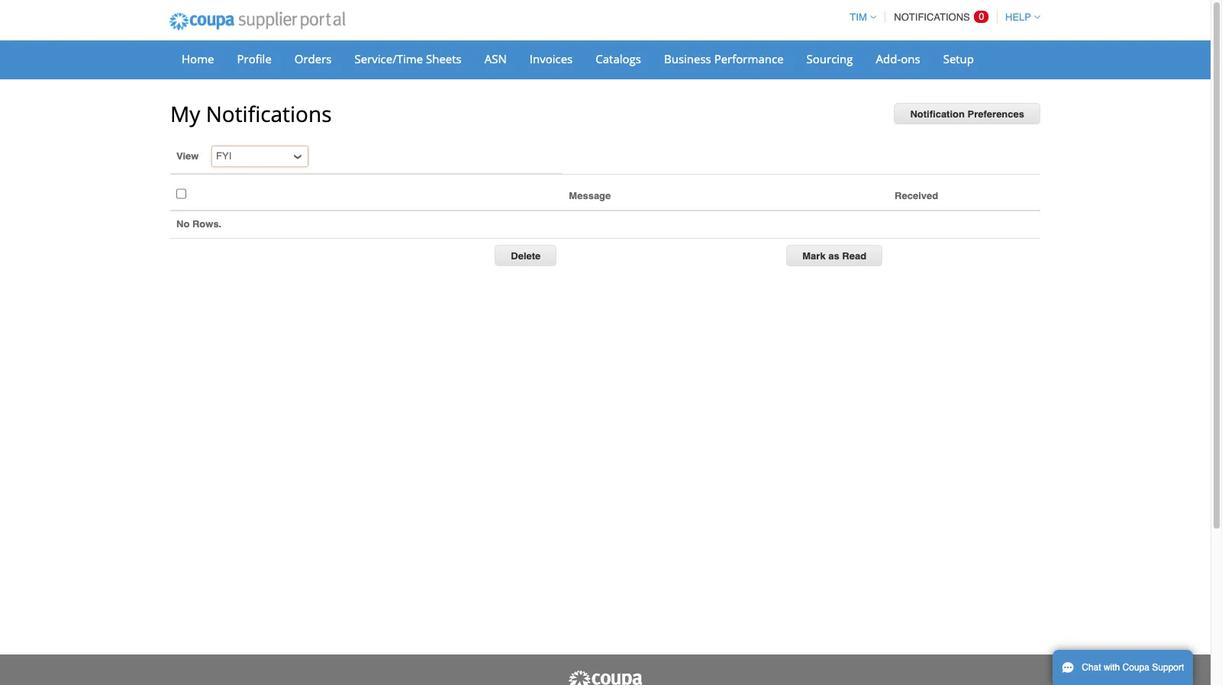 Task type: vqa. For each thing, say whether or not it's contained in the screenshot.
Request
no



Task type: locate. For each thing, give the bounding box(es) containing it.
chat
[[1082, 663, 1101, 673]]

add-ons
[[876, 51, 921, 66]]

received
[[895, 190, 939, 202]]

1 horizontal spatial notifications
[[894, 11, 970, 23]]

read
[[842, 250, 867, 262]]

coupa supplier portal image
[[159, 2, 356, 40], [567, 670, 644, 686]]

chat with coupa support
[[1082, 663, 1185, 673]]

asn link
[[475, 47, 517, 70]]

navigation containing notifications 0
[[843, 2, 1041, 32]]

mark as read button
[[787, 245, 883, 266]]

sourcing link
[[797, 47, 863, 70]]

notifications
[[894, 11, 970, 23], [206, 99, 332, 128]]

home link
[[172, 47, 224, 70]]

delete
[[511, 250, 541, 262]]

mark
[[803, 250, 826, 262]]

performance
[[714, 51, 784, 66]]

0 horizontal spatial notifications
[[206, 99, 332, 128]]

notifications down profile link
[[206, 99, 332, 128]]

notifications inside the notifications 0
[[894, 11, 970, 23]]

0 vertical spatial coupa supplier portal image
[[159, 2, 356, 40]]

my notifications
[[170, 99, 332, 128]]

tim link
[[843, 11, 876, 23]]

with
[[1104, 663, 1120, 673]]

0 horizontal spatial coupa supplier portal image
[[159, 2, 356, 40]]

0
[[979, 11, 985, 22]]

business performance
[[664, 51, 784, 66]]

0 vertical spatial notifications
[[894, 11, 970, 23]]

1 vertical spatial coupa supplier portal image
[[567, 670, 644, 686]]

notification
[[910, 108, 965, 120]]

navigation
[[843, 2, 1041, 32]]

asn
[[485, 51, 507, 66]]

profile link
[[227, 47, 282, 70]]

setup link
[[934, 47, 984, 70]]

notifications up ons
[[894, 11, 970, 23]]

None checkbox
[[176, 184, 186, 204]]

chat with coupa support button
[[1053, 651, 1194, 686]]

add-
[[876, 51, 901, 66]]

catalogs
[[596, 51, 641, 66]]

home
[[182, 51, 214, 66]]



Task type: describe. For each thing, give the bounding box(es) containing it.
notifications 0
[[894, 11, 985, 23]]

service/time sheets
[[355, 51, 462, 66]]

support
[[1152, 663, 1185, 673]]

invoices
[[530, 51, 573, 66]]

1 vertical spatial notifications
[[206, 99, 332, 128]]

message
[[569, 190, 611, 202]]

orders link
[[285, 47, 342, 70]]

business
[[664, 51, 711, 66]]

service/time
[[355, 51, 423, 66]]

profile
[[237, 51, 272, 66]]

rows.
[[192, 218, 222, 230]]

sourcing
[[807, 51, 853, 66]]

orders
[[295, 51, 332, 66]]

notification preferences
[[910, 108, 1025, 120]]

no
[[176, 218, 190, 230]]

ons
[[901, 51, 921, 66]]

sheets
[[426, 51, 462, 66]]

notification preferences link
[[894, 103, 1041, 124]]

catalogs link
[[586, 47, 651, 70]]

my
[[170, 99, 200, 128]]

help
[[1006, 11, 1032, 23]]

no rows.
[[176, 218, 222, 230]]

help link
[[999, 11, 1041, 23]]

invoices link
[[520, 47, 583, 70]]

delete button
[[495, 245, 557, 266]]

1 horizontal spatial coupa supplier portal image
[[567, 670, 644, 686]]

coupa
[[1123, 663, 1150, 673]]

view
[[176, 150, 199, 162]]

preferences
[[968, 108, 1025, 120]]

tim
[[850, 11, 867, 23]]

setup
[[943, 51, 974, 66]]

add-ons link
[[866, 47, 931, 70]]

service/time sheets link
[[345, 47, 472, 70]]

business performance link
[[654, 47, 794, 70]]

mark as read
[[803, 250, 867, 262]]

as
[[829, 250, 840, 262]]



